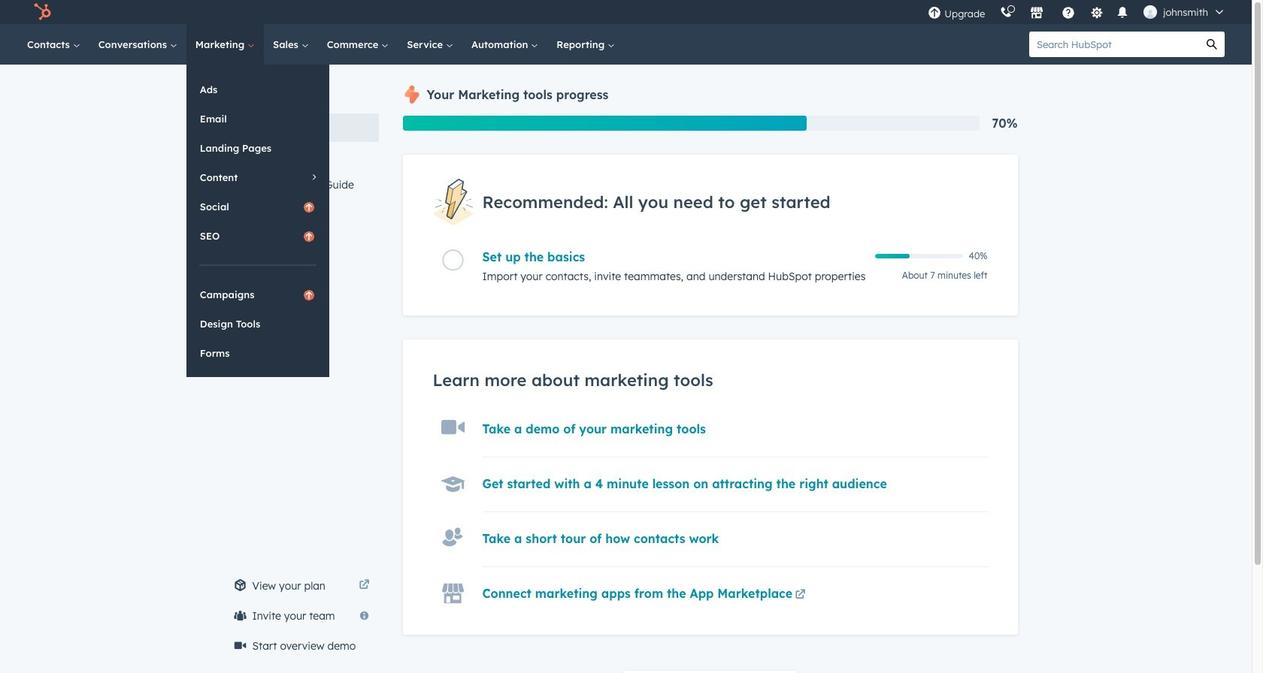 Task type: vqa. For each thing, say whether or not it's contained in the screenshot.
fifth Press to sort. element from right
no



Task type: describe. For each thing, give the bounding box(es) containing it.
0 horizontal spatial link opens in a new window image
[[359, 580, 370, 592]]

1 horizontal spatial link opens in a new window image
[[795, 590, 806, 602]]

Search HubSpot search field
[[1029, 32, 1199, 57]]

marketplaces image
[[1030, 7, 1044, 20]]



Task type: locate. For each thing, give the bounding box(es) containing it.
progress bar
[[403, 116, 807, 131]]

marketing menu
[[186, 65, 329, 377]]

banner
[[234, 83, 379, 107]]

link opens in a new window image
[[359, 577, 370, 595], [795, 587, 806, 605]]

link opens in a new window image
[[359, 580, 370, 592], [795, 590, 806, 602]]

banner inside user guides element
[[234, 83, 379, 107]]

menu
[[920, 0, 1234, 24]]

john smith image
[[1144, 5, 1157, 19]]

0 horizontal spatial link opens in a new window image
[[359, 577, 370, 595]]

1 horizontal spatial link opens in a new window image
[[795, 587, 806, 605]]

user guides element
[[225, 65, 379, 228]]

[object object] complete progress bar
[[875, 254, 910, 259]]



